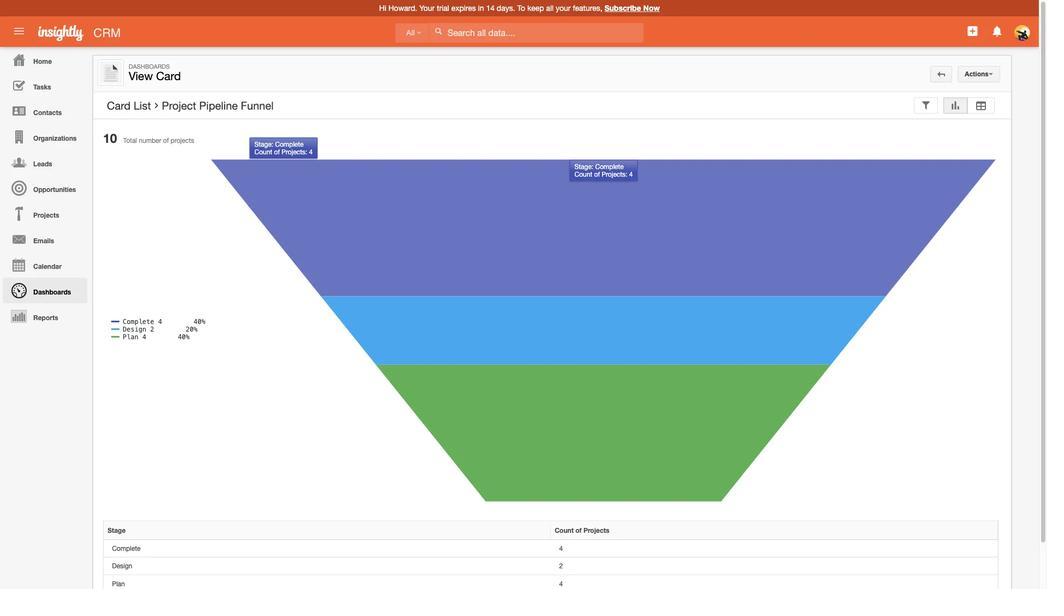 Task type: locate. For each thing, give the bounding box(es) containing it.
3 row from the top
[[104, 558, 999, 575]]

2 vertical spatial count
[[555, 527, 574, 534]]

0 horizontal spatial projects:
[[282, 148, 307, 156]]

row group
[[104, 540, 999, 589]]

home
[[33, 57, 52, 65]]

hi
[[379, 4, 387, 13]]

dashboards right card image
[[129, 63, 170, 70]]

4 row from the top
[[104, 575, 999, 589]]

actions
[[965, 70, 989, 78]]

complete inside cell
[[112, 545, 141, 552]]

card
[[156, 69, 181, 83], [107, 99, 131, 112]]

0 vertical spatial projects
[[33, 211, 59, 219]]

0 horizontal spatial complete
[[112, 545, 141, 552]]

contacts
[[33, 109, 62, 116]]

dashboards inside dashboards view card
[[129, 63, 170, 70]]

dashboards link
[[3, 278, 87, 303]]

navigation
[[0, 47, 87, 329]]

reports link
[[3, 303, 87, 329]]

0 horizontal spatial stage: complete count of projects: 4
[[255, 140, 313, 156]]

2 4 cell from the top
[[551, 575, 999, 589]]

all link
[[396, 23, 429, 43]]

tasks
[[33, 83, 51, 91]]

row containing plan
[[104, 575, 999, 589]]

1 horizontal spatial card
[[156, 69, 181, 83]]

1 vertical spatial dashboards
[[33, 288, 71, 296]]

organizations link
[[3, 124, 87, 150]]

0 vertical spatial projects:
[[282, 148, 307, 156]]

notifications image
[[991, 25, 1004, 38]]

1 vertical spatial stage:
[[575, 163, 594, 170]]

1 4 cell from the top
[[551, 540, 999, 558]]

emails
[[33, 237, 54, 244]]

1 horizontal spatial projects:
[[602, 171, 628, 178]]

days.
[[497, 4, 515, 13]]

card right view
[[156, 69, 181, 83]]

total number of projects
[[123, 137, 194, 144]]

1 horizontal spatial complete
[[275, 140, 304, 148]]

navigation containing home
[[0, 47, 87, 329]]

opportunities link
[[3, 175, 87, 201]]

1 vertical spatial stage: complete count of projects: 4
[[575, 163, 633, 178]]

0 horizontal spatial dashboards
[[33, 288, 71, 296]]

in
[[478, 4, 484, 13]]

card inside dashboards view card
[[156, 69, 181, 83]]

4
[[309, 148, 313, 156], [630, 171, 633, 178], [560, 545, 563, 552], [560, 580, 563, 588]]

2 horizontal spatial count
[[575, 171, 593, 178]]

1 vertical spatial 4 cell
[[551, 575, 999, 589]]

0 horizontal spatial count
[[255, 148, 272, 156]]

dashboards inside "link"
[[33, 288, 71, 296]]

view
[[129, 69, 153, 83]]

count
[[255, 148, 272, 156], [575, 171, 593, 178], [555, 527, 574, 534]]

1 horizontal spatial projects
[[584, 527, 610, 534]]

0 vertical spatial dashboards
[[129, 63, 170, 70]]

0 vertical spatial stage: complete count of projects: 4
[[255, 140, 313, 156]]

row
[[104, 521, 999, 540], [104, 540, 999, 558], [104, 558, 999, 575], [104, 575, 999, 589]]

1 horizontal spatial dashboards
[[129, 63, 170, 70]]

2 horizontal spatial complete
[[596, 163, 624, 170]]

projects:
[[282, 148, 307, 156], [602, 171, 628, 178]]

1 row from the top
[[104, 521, 999, 540]]

chart image
[[951, 102, 961, 109]]

howard.
[[389, 4, 418, 13]]

14
[[486, 4, 495, 13]]

0 horizontal spatial card
[[107, 99, 131, 112]]

2 vertical spatial complete
[[112, 545, 141, 552]]

funnel
[[241, 99, 274, 112]]

card left list
[[107, 99, 131, 112]]

complete
[[275, 140, 304, 148], [596, 163, 624, 170], [112, 545, 141, 552]]

now
[[644, 4, 660, 13]]

filter image
[[922, 102, 931, 109]]

0 vertical spatial card
[[156, 69, 181, 83]]

projects
[[33, 211, 59, 219], [584, 527, 610, 534]]

all
[[546, 4, 554, 13]]

stage: complete count of projects: 4
[[255, 140, 313, 156], [575, 163, 633, 178]]

dashboards
[[129, 63, 170, 70], [33, 288, 71, 296]]

keep
[[528, 4, 544, 13]]

2 row from the top
[[104, 540, 999, 558]]

subscribe now link
[[605, 4, 660, 13]]

dashboards for dashboards
[[33, 288, 71, 296]]

row containing complete
[[104, 540, 999, 558]]

of
[[163, 137, 169, 144], [274, 148, 280, 156], [595, 171, 600, 178], [576, 527, 582, 534]]

1 vertical spatial count
[[575, 171, 593, 178]]

tasks link
[[3, 73, 87, 98]]

0 vertical spatial stage:
[[255, 140, 273, 148]]

0 horizontal spatial projects
[[33, 211, 59, 219]]

1 horizontal spatial count
[[555, 527, 574, 534]]

features,
[[573, 4, 603, 13]]

0 vertical spatial 4 cell
[[551, 540, 999, 558]]

dashboards up reports link
[[33, 288, 71, 296]]

your
[[556, 4, 571, 13]]

4 cell
[[551, 540, 999, 558], [551, 575, 999, 589]]

stage:
[[255, 140, 273, 148], [575, 163, 594, 170]]

dashboards for dashboards view card
[[129, 63, 170, 70]]



Task type: describe. For each thing, give the bounding box(es) containing it.
to
[[518, 4, 525, 13]]

card list link
[[107, 99, 151, 112]]

row containing stage
[[104, 521, 999, 540]]

emails link
[[3, 226, 87, 252]]

organizations
[[33, 134, 77, 142]]

crm
[[93, 26, 121, 40]]

hi howard. your trial expires in 14 days. to keep all your features, subscribe now
[[379, 4, 660, 13]]

number
[[139, 137, 161, 144]]

2 cell
[[551, 558, 999, 575]]

row group containing complete
[[104, 540, 999, 589]]

projects inside navigation
[[33, 211, 59, 219]]

0 vertical spatial count
[[255, 148, 272, 156]]

2
[[560, 562, 563, 570]]

pipeline
[[199, 99, 238, 112]]

Search all data.... text field
[[429, 23, 644, 43]]

opportunities
[[33, 186, 76, 193]]

design cell
[[104, 558, 551, 575]]

expires
[[452, 4, 476, 13]]

design
[[112, 562, 132, 570]]

1 horizontal spatial stage: complete count of projects: 4
[[575, 163, 633, 178]]

count of projects
[[555, 527, 610, 534]]

calendar
[[33, 262, 62, 270]]

all
[[407, 29, 415, 37]]

1 vertical spatial card
[[107, 99, 131, 112]]

1 vertical spatial projects
[[584, 527, 610, 534]]

reports
[[33, 314, 58, 321]]

1 vertical spatial projects:
[[602, 171, 628, 178]]

plan
[[112, 580, 125, 588]]

stage
[[108, 527, 126, 534]]

project pipeline funnel
[[162, 99, 274, 112]]

table image
[[975, 102, 988, 109]]

card list
[[107, 99, 151, 112]]

contacts link
[[3, 98, 87, 124]]

leads
[[33, 160, 52, 168]]

total
[[123, 137, 137, 144]]

subscribe
[[605, 4, 642, 13]]

0 horizontal spatial stage:
[[255, 140, 273, 148]]

4 cell for complete
[[551, 540, 999, 558]]

row containing design
[[104, 558, 999, 575]]

projects
[[171, 137, 194, 144]]

calendar link
[[3, 252, 87, 278]]

10
[[103, 131, 117, 146]]

back image
[[938, 70, 946, 78]]

plan cell
[[104, 575, 551, 589]]

card image
[[100, 62, 122, 83]]

dashboards view card
[[129, 63, 181, 83]]

1 vertical spatial complete
[[596, 163, 624, 170]]

list
[[134, 99, 151, 112]]

complete cell
[[104, 540, 551, 558]]

actions button
[[958, 66, 1001, 82]]

0 vertical spatial complete
[[275, 140, 304, 148]]

leads link
[[3, 150, 87, 175]]

trial
[[437, 4, 449, 13]]

4 cell for plan
[[551, 575, 999, 589]]

project
[[162, 99, 196, 112]]

1 horizontal spatial stage:
[[575, 163, 594, 170]]

your
[[420, 4, 435, 13]]

white image
[[435, 27, 442, 35]]

projects link
[[3, 201, 87, 226]]

home link
[[3, 47, 87, 73]]



Task type: vqa. For each thing, say whether or not it's contained in the screenshot.
Calendar link
yes



